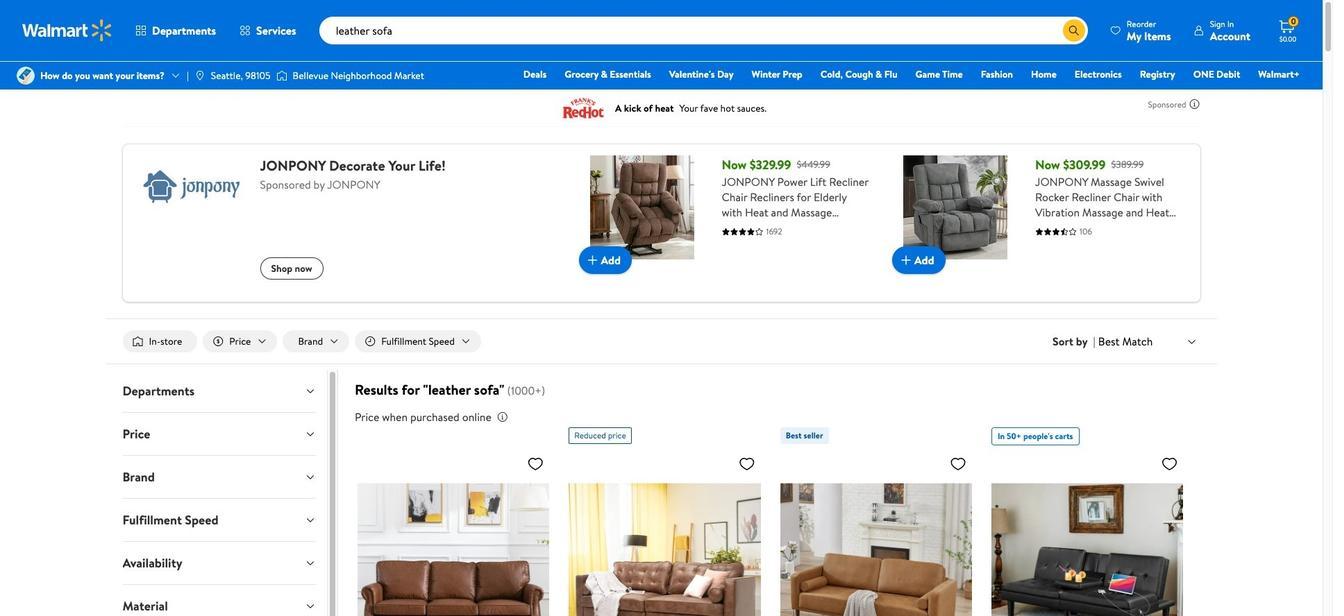 Task type: locate. For each thing, give the bounding box(es) containing it.
2 add to cart image from the left
[[898, 252, 915, 269]]

0 horizontal spatial add to cart image
[[584, 252, 601, 269]]

 image
[[276, 69, 287, 83]]

clear search field text image
[[1046, 25, 1058, 36]]

legal information image
[[497, 412, 508, 423]]

1 horizontal spatial  image
[[194, 70, 205, 81]]

5 tab from the top
[[111, 542, 327, 585]]

 image
[[17, 67, 35, 85], [194, 70, 205, 81]]

prilinex memory foam futon, convertible sofa bed with usb ports and cupholders, faux leather black image
[[992, 450, 1184, 617]]

sign in to add to favorites list, yodolla 84.2" tufted leather sofa couch mid-century modern couches for living room,apartment,office (brown) image
[[739, 456, 755, 473]]

ad disclaimer and feedback image
[[1189, 99, 1200, 110]]

3 tab from the top
[[111, 456, 327, 499]]

add to cart image
[[584, 252, 601, 269], [898, 252, 915, 269]]

sort by best match image
[[1186, 337, 1198, 348]]

1 horizontal spatial add to cart image
[[898, 252, 915, 269]]

walmart image
[[22, 19, 112, 42]]

sort and filter section element
[[106, 319, 1217, 364]]

2 tab from the top
[[111, 413, 327, 456]]

tab
[[111, 370, 327, 413], [111, 413, 327, 456], [111, 456, 327, 499], [111, 499, 327, 542], [111, 542, 327, 585], [111, 585, 327, 617]]

search icon image
[[1069, 25, 1080, 36]]

sign in to add to favorites list, prilinex memory foam futon, convertible sofa bed with usb ports and cupholders, faux leather black image
[[1161, 456, 1178, 473]]

Search search field
[[319, 17, 1088, 44]]

1 tab from the top
[[111, 370, 327, 413]]

homfa 3 seat sofa, 78.9'' modern large upholstered pu couch with square arm, camel image
[[780, 450, 972, 617]]



Task type: vqa. For each thing, say whether or not it's contained in the screenshot.
"PAY $33/MO WITH"
no



Task type: describe. For each thing, give the bounding box(es) containing it.
sign in to add to favorites list, homfa 3 seat sofa, 78.9'' modern large upholstered pu couch with square arm, camel image
[[950, 456, 967, 473]]

yodolla 84.2" tufted leather sofa couch mid-century modern couches for living room,apartment,office (brown) image
[[569, 450, 761, 617]]

1 add to cart image from the left
[[584, 252, 601, 269]]

4 tab from the top
[[111, 499, 327, 542]]

sign in to add to favorites list, dreamsir 80" faux leather sofa couch - traditional 3-seater with nailhead trim, rolled arms, and easy assembly (chocolate brown) image
[[527, 456, 544, 473]]

0 horizontal spatial  image
[[17, 67, 35, 85]]

jonpony image
[[139, 156, 243, 218]]

Walmart Site-Wide search field
[[319, 17, 1088, 44]]

dreamsir 80" faux leather sofa couch - traditional 3-seater with nailhead trim, rolled arms, and easy assembly (chocolate brown) image
[[358, 450, 549, 617]]

6 tab from the top
[[111, 585, 327, 617]]



